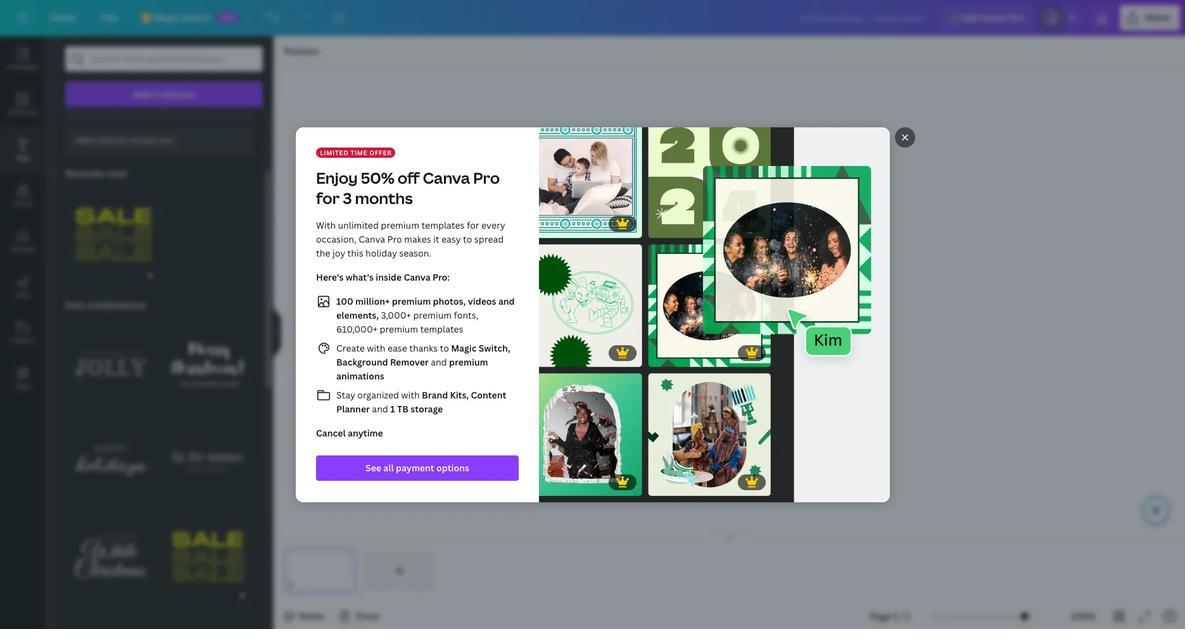 Task type: locate. For each thing, give the bounding box(es) containing it.
premium down photos,
[[413, 309, 452, 321]]

recently
[[65, 167, 103, 179]]

to
[[463, 233, 472, 245], [440, 342, 449, 354]]

and down thanks
[[429, 356, 449, 368]]

to right easy
[[463, 233, 472, 245]]

for left 3
[[316, 187, 340, 208]]

1 left /
[[894, 610, 898, 622]]

1 left tb on the bottom left
[[390, 403, 395, 415]]

magic switch
[[154, 11, 211, 23]]

list containing 100 million+ premium photos, videos and elements,
[[316, 294, 519, 416]]

1 vertical spatial for
[[467, 219, 479, 231]]

1 horizontal spatial 1
[[894, 610, 898, 622]]

canva right 'off'
[[423, 167, 470, 188]]

and right videos
[[498, 295, 515, 307]]

pro inside with unlimited premium templates for every occasion, canva pro makes it easy to spread the joy this holiday season.
[[387, 233, 402, 245]]

0 horizontal spatial and
[[372, 403, 388, 415]]

0 vertical spatial and
[[498, 295, 515, 307]]

templates up it at left
[[421, 219, 465, 231]]

canva inside with unlimited premium templates for every occasion, canva pro makes it easy to spread the joy this holiday season.
[[359, 233, 385, 245]]

here's
[[316, 271, 343, 283]]

this
[[347, 247, 363, 259]]

1 horizontal spatial brand
[[422, 389, 448, 401]]

brand inside 'brand kits, content planner'
[[422, 389, 448, 401]]

to right thanks
[[440, 342, 449, 354]]

with
[[367, 342, 385, 354], [401, 389, 420, 401]]

1
[[390, 403, 395, 415], [894, 610, 898, 622], [906, 610, 911, 622]]

and down stay organized with
[[372, 403, 388, 415]]

0 horizontal spatial 1
[[390, 403, 395, 415]]

text right body
[[159, 135, 174, 146]]

0 vertical spatial to
[[463, 233, 472, 245]]

2 horizontal spatial pro
[[1009, 11, 1024, 23]]

magic
[[154, 11, 180, 23], [451, 342, 477, 354]]

the
[[316, 247, 330, 259]]

0 vertical spatial for
[[316, 187, 340, 208]]

new
[[220, 13, 236, 22]]

1 horizontal spatial a
[[99, 96, 105, 110]]

brand up uploads "button"
[[13, 199, 32, 208]]

premium down 3,000+ in the left of the page
[[380, 323, 418, 335]]

1 for /
[[894, 610, 898, 622]]

0 vertical spatial brand
[[13, 199, 32, 208]]

uploads button
[[0, 219, 46, 264]]

box
[[179, 88, 195, 100]]

a for little
[[92, 135, 96, 146]]

elements
[[8, 108, 37, 117]]

animations
[[336, 370, 384, 382]]

with unlimited premium templates for every occasion, canva pro makes it easy to spread the joy this holiday season.
[[316, 219, 505, 259]]

planner
[[336, 403, 370, 415]]

side panel tab list
[[0, 36, 46, 401]]

1 horizontal spatial with
[[401, 389, 420, 401]]

1 horizontal spatial and
[[429, 356, 449, 368]]

magic inside main menu bar
[[154, 11, 180, 23]]

50%
[[361, 167, 394, 188]]

1 horizontal spatial for
[[467, 219, 479, 231]]

pro up the every
[[473, 167, 500, 188]]

a for subheading
[[99, 96, 105, 110]]

add
[[133, 88, 151, 100], [75, 96, 97, 110], [75, 135, 90, 146]]

time
[[350, 148, 368, 157]]

1 vertical spatial to
[[440, 342, 449, 354]]

create
[[336, 342, 365, 354]]

1 inside list
[[390, 403, 395, 415]]

add a subheading button
[[65, 87, 254, 120]]

combinations
[[87, 299, 146, 311]]

offer
[[369, 148, 392, 157]]

text
[[160, 88, 177, 100], [159, 135, 174, 146]]

with up background
[[367, 342, 385, 354]]

photos,
[[433, 295, 466, 307]]

with up the and 1 tb storage
[[401, 389, 420, 401]]

for left the every
[[467, 219, 479, 231]]

text
[[16, 153, 29, 162]]

pro inside enjoy 50% off canva pro for 3 months
[[473, 167, 500, 188]]

enjoy
[[316, 167, 358, 188]]

background
[[336, 356, 388, 368]]

0 horizontal spatial to
[[440, 342, 449, 354]]

text button
[[0, 127, 46, 173]]

magic inside magic switch, background remover
[[451, 342, 477, 354]]

templates inside 3,000+ premium fonts, 610,000+ premium templates
[[420, 323, 463, 335]]

text left box
[[160, 88, 177, 100]]

little
[[98, 135, 115, 146]]

templates up thanks
[[420, 323, 463, 335]]

unlimited
[[338, 219, 379, 231]]

magic left switch
[[154, 11, 180, 23]]

brand for brand
[[13, 199, 32, 208]]

brand up storage
[[422, 389, 448, 401]]

brand inside button
[[13, 199, 32, 208]]

canva
[[981, 11, 1007, 23], [423, 167, 470, 188], [359, 233, 385, 245], [404, 271, 430, 283]]

options
[[436, 462, 469, 474]]

2 horizontal spatial a
[[153, 88, 158, 100]]

a left little
[[92, 135, 96, 146]]

1 vertical spatial templates
[[420, 323, 463, 335]]

0 horizontal spatial for
[[316, 187, 340, 208]]

pro up holiday
[[387, 233, 402, 245]]

1 horizontal spatial to
[[463, 233, 472, 245]]

limited time offer
[[320, 148, 392, 157]]

magic switch, background remover
[[336, 342, 510, 368]]

main menu bar
[[0, 0, 1186, 36]]

3
[[343, 187, 352, 208]]

0 vertical spatial pro
[[1009, 11, 1024, 23]]

canva right get
[[981, 11, 1007, 23]]

templates inside with unlimited premium templates for every occasion, canva pro makes it easy to spread the joy this holiday season.
[[421, 219, 465, 231]]

canva assistant image
[[1149, 503, 1164, 518]]

canva up holiday
[[359, 233, 385, 245]]

recently used
[[65, 167, 126, 179]]

0 horizontal spatial magic
[[154, 11, 180, 23]]

group
[[65, 318, 157, 410], [162, 318, 254, 410], [65, 415, 157, 506], [162, 415, 254, 506], [65, 511, 157, 603], [65, 608, 157, 629]]

premium
[[381, 219, 419, 231], [392, 295, 431, 307], [413, 309, 452, 321], [380, 323, 418, 335], [449, 356, 488, 368]]

holiday
[[365, 247, 397, 259]]

1 right /
[[906, 610, 911, 622]]

a inside button
[[99, 96, 105, 110]]

premium down switch,
[[449, 356, 488, 368]]

stay organized with
[[336, 389, 422, 401]]

see
[[365, 462, 381, 474]]

1 for tb
[[390, 403, 395, 415]]

1 horizontal spatial pro
[[473, 167, 500, 188]]

add a subheading
[[75, 96, 168, 110]]

2 horizontal spatial and
[[498, 295, 515, 307]]

1 vertical spatial brand
[[422, 389, 448, 401]]

million+
[[355, 295, 390, 307]]

premium up 3,000+ in the left of the page
[[392, 295, 431, 307]]

see all payment options button
[[316, 455, 519, 481]]

add a text box
[[133, 88, 195, 100]]

0 horizontal spatial pro
[[387, 233, 402, 245]]

add inside button
[[75, 96, 97, 110]]

pro right get
[[1009, 11, 1024, 23]]

0 horizontal spatial with
[[367, 342, 385, 354]]

apps
[[15, 382, 31, 390]]

for
[[316, 187, 340, 208], [467, 219, 479, 231]]

0 horizontal spatial brand
[[13, 199, 32, 208]]

pro inside "button"
[[1009, 11, 1024, 23]]

Search fonts and combinations search field
[[91, 47, 238, 71]]

switch,
[[479, 342, 510, 354]]

enjoy 50% off canva pro for 3 months
[[316, 167, 500, 208]]

remover
[[390, 356, 429, 368]]

1 vertical spatial and
[[429, 356, 449, 368]]

projects button
[[0, 310, 46, 356]]

draw button
[[0, 264, 46, 310]]

2 vertical spatial pro
[[387, 233, 402, 245]]

templates
[[421, 219, 465, 231], [420, 323, 463, 335]]

2 vertical spatial and
[[372, 403, 388, 415]]

see all payment options
[[365, 462, 469, 474]]

0 horizontal spatial a
[[92, 135, 96, 146]]

0 vertical spatial templates
[[421, 219, 465, 231]]

tb
[[397, 403, 409, 415]]

a left box
[[153, 88, 158, 100]]

premium up makes
[[381, 219, 419, 231]]

organized
[[357, 389, 399, 401]]

2 horizontal spatial 1
[[906, 610, 911, 622]]

1 horizontal spatial magic
[[451, 342, 477, 354]]

joy
[[332, 247, 345, 259]]

1 vertical spatial pro
[[473, 167, 500, 188]]

notes button
[[279, 607, 330, 627]]

cancel anytime
[[316, 427, 383, 439]]

3,000+
[[381, 309, 411, 321]]

canva left pro:
[[404, 271, 430, 283]]

/
[[900, 610, 904, 622]]

magic left switch,
[[451, 342, 477, 354]]

list
[[316, 294, 519, 416]]

and for and 1 tb storage
[[372, 403, 388, 415]]

a left subheading
[[99, 96, 105, 110]]

1 vertical spatial magic
[[451, 342, 477, 354]]

switch
[[182, 11, 211, 23]]

0 vertical spatial magic
[[154, 11, 180, 23]]

it
[[433, 233, 439, 245]]



Task type: describe. For each thing, give the bounding box(es) containing it.
and for and
[[429, 356, 449, 368]]

canva inside enjoy 50% off canva pro for 3 months
[[423, 167, 470, 188]]

body
[[139, 135, 157, 146]]

0 vertical spatial text
[[160, 88, 177, 100]]

timer
[[355, 610, 380, 622]]

months
[[355, 187, 413, 208]]

projects
[[10, 336, 36, 345]]

stay
[[336, 389, 355, 401]]

100 million+ premium photos, videos and elements,
[[336, 295, 515, 321]]

ease
[[388, 342, 407, 354]]

occasion,
[[316, 233, 356, 245]]

create with ease thanks to
[[336, 342, 451, 354]]

hide pages image
[[699, 532, 760, 542]]

notes
[[299, 610, 325, 622]]

with
[[316, 219, 336, 231]]

1 vertical spatial with
[[401, 389, 420, 401]]

premium inside with unlimited premium templates for every occasion, canva pro makes it easy to spread the joy this holiday season.
[[381, 219, 419, 231]]

add a little bit of body text button
[[65, 125, 254, 156]]

get canva pro button
[[941, 5, 1034, 30]]

makes
[[404, 233, 431, 245]]

premium inside 100 million+ premium photos, videos and elements,
[[392, 295, 431, 307]]

add a text box button
[[65, 82, 263, 107]]

brand for brand kits, content planner
[[422, 389, 448, 401]]

off
[[398, 167, 420, 188]]

1 vertical spatial text
[[159, 135, 174, 146]]

timer button
[[335, 607, 385, 627]]

anytime
[[348, 427, 383, 439]]

home link
[[41, 5, 87, 30]]

elements button
[[0, 82, 46, 127]]

get canva pro
[[963, 11, 1024, 23]]

season.
[[399, 247, 431, 259]]

page 1 / 1
[[871, 610, 911, 622]]

0 vertical spatial with
[[367, 342, 385, 354]]

apps button
[[0, 356, 46, 401]]

bit
[[117, 135, 127, 146]]

of
[[129, 135, 137, 146]]

add a little bit of body text
[[75, 135, 174, 146]]

font combinations
[[65, 299, 146, 311]]

uploads
[[10, 245, 36, 254]]

add for add a subheading
[[75, 96, 97, 110]]

and 1 tb storage
[[370, 403, 443, 415]]

what's
[[346, 271, 374, 283]]

elements,
[[336, 309, 379, 321]]

templates
[[7, 62, 39, 71]]

canva inside "button"
[[981, 11, 1007, 23]]

subheading
[[108, 96, 168, 110]]

hide image
[[273, 302, 281, 363]]

every
[[481, 219, 505, 231]]

all
[[383, 462, 394, 474]]

a for text
[[153, 88, 158, 100]]

add for add a little bit of body text
[[75, 135, 90, 146]]

inside
[[376, 271, 402, 283]]

used
[[105, 167, 126, 179]]

draw
[[15, 290, 31, 299]]

add for add a text box
[[133, 88, 151, 100]]

get
[[963, 11, 978, 23]]

premium animations
[[336, 356, 488, 382]]

limited
[[320, 148, 349, 157]]

magic for switch
[[154, 11, 180, 23]]

templates button
[[0, 36, 46, 82]]

and inside 100 million+ premium photos, videos and elements,
[[498, 295, 515, 307]]

100
[[336, 295, 353, 307]]

premium inside the premium animations
[[449, 356, 488, 368]]

payment
[[396, 462, 434, 474]]

3,000+ premium fonts, 610,000+ premium templates
[[336, 309, 478, 335]]

content
[[471, 389, 506, 401]]

magic for switch,
[[451, 342, 477, 354]]

brand button
[[0, 173, 46, 219]]

here's what's inside canva pro:
[[316, 271, 450, 283]]

page 1 image
[[284, 551, 356, 591]]

cancel
[[316, 427, 346, 439]]

fonts,
[[454, 309, 478, 321]]

Design title text field
[[790, 5, 936, 30]]

Page title text field
[[299, 579, 304, 591]]

to inside with unlimited premium templates for every occasion, canva pro makes it easy to spread the joy this holiday season.
[[463, 233, 472, 245]]

spread
[[474, 233, 504, 245]]

to inside list
[[440, 342, 449, 354]]

storage
[[411, 403, 443, 415]]

for inside enjoy 50% off canva pro for 3 months
[[316, 187, 340, 208]]

pro:
[[433, 271, 450, 283]]

font
[[65, 299, 85, 311]]

brand kits, content planner
[[336, 389, 506, 415]]

thanks
[[409, 342, 438, 354]]

home
[[51, 11, 77, 23]]

kits,
[[450, 389, 469, 401]]

page
[[871, 610, 892, 622]]

for inside with unlimited premium templates for every occasion, canva pro makes it easy to spread the joy this holiday season.
[[467, 219, 479, 231]]

610,000+
[[336, 323, 377, 335]]



Task type: vqa. For each thing, say whether or not it's contained in the screenshot.
TOP LEVEL NAVIGATION element
no



